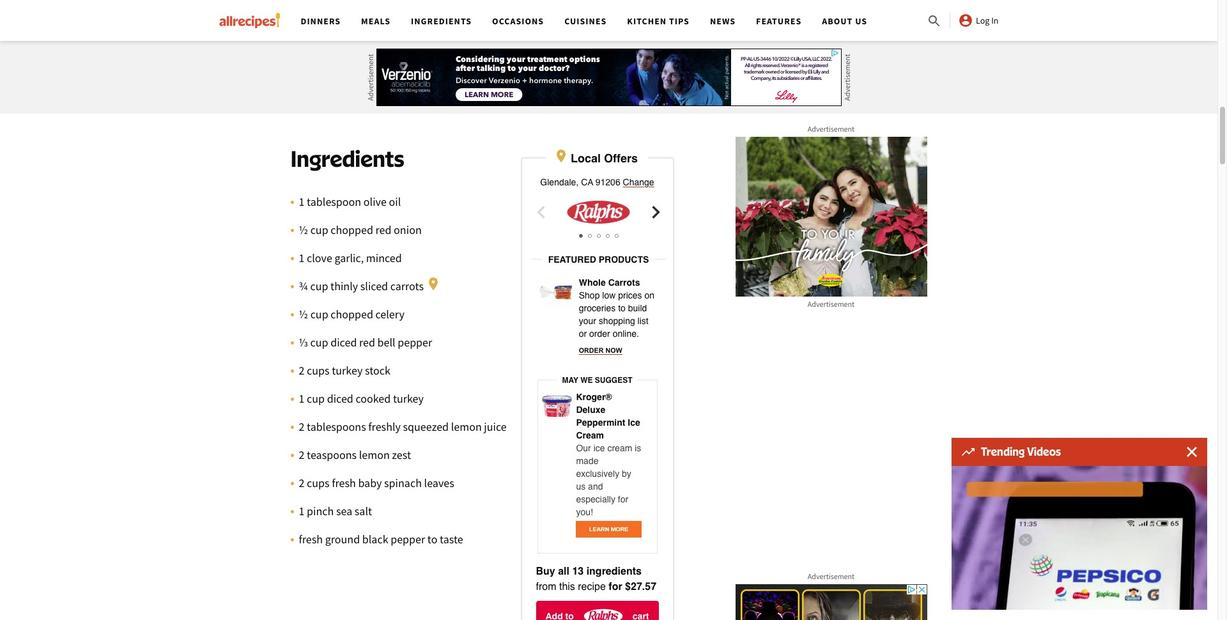 Task type: vqa. For each thing, say whether or not it's contained in the screenshot.


Task type: locate. For each thing, give the bounding box(es) containing it.
for down the ingredients
[[609, 581, 622, 593]]

2 left the teaspoons
[[299, 448, 305, 462]]

fresh left baby
[[332, 476, 356, 490]]

carrots
[[608, 278, 640, 288]]

cup up clove
[[310, 223, 328, 237]]

1 left the 'pinch'
[[299, 504, 305, 519]]

buy all 13 ingredients from this recipe for $27.57
[[536, 566, 657, 593]]

cup for 1 cup diced cooked turkey
[[307, 391, 325, 406]]

2 chopped from the top
[[331, 307, 373, 322]]

by
[[622, 469, 631, 479]]

ingredients
[[411, 15, 472, 27], [291, 145, 404, 172]]

onion
[[394, 223, 422, 237]]

1 horizontal spatial fresh
[[332, 476, 356, 490]]

in
[[992, 15, 999, 26]]

1 vertical spatial pepper
[[391, 532, 425, 547]]

trending videos
[[981, 445, 1061, 458]]

cup right ⅓
[[310, 335, 328, 350]]

0 vertical spatial fresh
[[332, 476, 356, 490]]

sliced
[[360, 279, 388, 294]]

for down by
[[618, 494, 628, 504]]

turkey
[[332, 363, 363, 378], [393, 391, 424, 406]]

especially
[[576, 494, 616, 504]]

1 vertical spatial ½
[[299, 307, 308, 322]]

turkey up 2 tablespoons freshly squeezed lemon juice
[[393, 391, 424, 406]]

1 vertical spatial chopped
[[331, 307, 373, 322]]

½ up ⅓
[[299, 307, 308, 322]]

kitchen tips link
[[627, 15, 690, 27]]

pinch
[[307, 504, 334, 519]]

0 vertical spatial ingredients
[[411, 15, 472, 27]]

dinners link
[[301, 15, 341, 27]]

lemon left zest
[[359, 448, 390, 462]]

order now
[[579, 347, 622, 354]]

2 up 1 pinch sea salt on the left of page
[[299, 476, 305, 490]]

red left the bell
[[359, 335, 375, 350]]

½ up clove
[[299, 223, 308, 237]]

cream
[[608, 443, 632, 453]]

shop low prices on groceries to build your shopping list or order online.
[[579, 290, 655, 339]]

thinly
[[331, 279, 358, 294]]

1 chopped from the top
[[331, 223, 373, 237]]

1 horizontal spatial ingredients
[[411, 15, 472, 27]]

advertisement region
[[291, 0, 674, 127], [376, 49, 842, 106], [735, 137, 927, 297], [735, 584, 927, 620]]

may
[[562, 376, 578, 385]]

1 down "2 cups turkey stock"
[[299, 391, 305, 406]]

offer for whole carrots image
[[539, 276, 573, 309]]

pepper right the bell
[[398, 335, 432, 350]]

us
[[855, 15, 868, 27]]

lemon
[[451, 419, 482, 434], [359, 448, 390, 462]]

for inside buy all 13 ingredients from this recipe for $27.57
[[609, 581, 622, 593]]

for
[[618, 494, 628, 504], [609, 581, 622, 593]]

1 vertical spatial cups
[[307, 476, 330, 490]]

from
[[536, 581, 556, 593]]

1 2 from the top
[[299, 363, 305, 378]]

diced up "2 cups turkey stock"
[[331, 335, 357, 350]]

1 1 from the top
[[299, 194, 305, 209]]

lemon left juice
[[451, 419, 482, 434]]

½ cup chopped red onion
[[299, 223, 422, 237]]

0 horizontal spatial to
[[428, 532, 437, 547]]

2 tablespoons freshly squeezed lemon juice
[[299, 419, 507, 434]]

0 vertical spatial cups
[[307, 363, 330, 378]]

cup up tablespoons in the left of the page
[[307, 391, 325, 406]]

0 vertical spatial ½
[[299, 223, 308, 237]]

cup
[[310, 223, 328, 237], [310, 279, 328, 294], [310, 307, 328, 322], [310, 335, 328, 350], [307, 391, 325, 406]]

0 horizontal spatial fresh
[[299, 532, 323, 547]]

0 horizontal spatial red
[[359, 335, 375, 350]]

features link
[[756, 15, 802, 27]]

juice
[[484, 419, 507, 434]]

1
[[299, 194, 305, 209], [299, 251, 305, 265], [299, 391, 305, 406], [299, 504, 305, 519]]

2 1 from the top
[[299, 251, 305, 265]]

fresh ground black pepper to taste
[[299, 532, 463, 547]]

ca
[[581, 177, 593, 187]]

1 vertical spatial red
[[359, 335, 375, 350]]

dinners
[[301, 15, 341, 27]]

1 for 1 clove garlic, minced
[[299, 251, 305, 265]]

account image
[[958, 13, 974, 28]]

celery
[[376, 307, 405, 322]]

about us link
[[822, 15, 868, 27]]

$27.57
[[625, 581, 657, 593]]

0 horizontal spatial lemon
[[359, 448, 390, 462]]

3 1 from the top
[[299, 391, 305, 406]]

cups up the 'pinch'
[[307, 476, 330, 490]]

meals
[[361, 15, 391, 27]]

0 horizontal spatial ingredients
[[291, 145, 404, 172]]

1 horizontal spatial turkey
[[393, 391, 424, 406]]

4 2 from the top
[[299, 476, 305, 490]]

cup for ½ cup chopped celery
[[310, 307, 328, 322]]

2 2 from the top
[[299, 419, 305, 434]]

chopped for chopped celery
[[331, 307, 373, 322]]

to up shopping
[[618, 303, 626, 313]]

diced for diced cooked turkey
[[327, 391, 353, 406]]

videos
[[1027, 445, 1061, 458]]

1 horizontal spatial lemon
[[451, 419, 482, 434]]

4 1 from the top
[[299, 504, 305, 519]]

ralphs logo image down glendale, ca 91206 change
[[554, 200, 643, 225]]

pepper right black
[[391, 532, 425, 547]]

2 for 2 cups fresh baby spinach leaves
[[299, 476, 305, 490]]

pepper
[[398, 335, 432, 350], [391, 532, 425, 547]]

1 vertical spatial ingredients
[[291, 145, 404, 172]]

deluxe
[[576, 405, 606, 415]]

1 horizontal spatial red
[[376, 223, 392, 237]]

video player application
[[952, 466, 1208, 610]]

3 2 from the top
[[299, 448, 305, 462]]

clove
[[307, 251, 332, 265]]

to left taste
[[428, 532, 437, 547]]

¾
[[299, 279, 308, 294]]

featured
[[548, 255, 596, 265]]

fresh down the 'pinch'
[[299, 532, 323, 547]]

1 horizontal spatial to
[[618, 303, 626, 313]]

0 vertical spatial ralphs logo image
[[554, 200, 643, 225]]

cream
[[576, 430, 604, 441]]

diced up tablespoons in the left of the page
[[327, 391, 353, 406]]

0 vertical spatial diced
[[331, 335, 357, 350]]

0 vertical spatial to
[[618, 303, 626, 313]]

1 tablespoon olive oil
[[299, 194, 401, 209]]

cup for ¾ cup thinly sliced carrots
[[310, 279, 328, 294]]

order
[[579, 347, 604, 354]]

bell
[[377, 335, 395, 350]]

chopped up 1 clove garlic, minced
[[331, 223, 373, 237]]

now
[[606, 347, 622, 354]]

0 vertical spatial for
[[618, 494, 628, 504]]

2 left tablespoons in the left of the page
[[299, 419, 305, 434]]

log in link
[[958, 13, 999, 28]]

1 left clove
[[299, 251, 305, 265]]

navigation
[[291, 0, 927, 41]]

whole carrots
[[579, 278, 640, 288]]

1 pinch sea salt
[[299, 504, 372, 519]]

chopped down thinly
[[331, 307, 373, 322]]

cups down ⅓
[[307, 363, 330, 378]]

products
[[599, 255, 649, 265]]

1 vertical spatial for
[[609, 581, 622, 593]]

1 vertical spatial ralphs logo image
[[576, 607, 630, 620]]

1 vertical spatial diced
[[327, 391, 353, 406]]

is
[[635, 443, 641, 453]]

red left onion on the left top
[[376, 223, 392, 237]]

ingredients
[[587, 566, 642, 577]]

groceries
[[579, 303, 616, 313]]

baby
[[358, 476, 382, 490]]

2 cups from the top
[[307, 476, 330, 490]]

0 vertical spatial red
[[376, 223, 392, 237]]

turkey left stock at the bottom left of the page
[[332, 363, 363, 378]]

2 ½ from the top
[[299, 307, 308, 322]]

0 vertical spatial chopped
[[331, 223, 373, 237]]

cups
[[307, 363, 330, 378], [307, 476, 330, 490]]

1 vertical spatial to
[[428, 532, 437, 547]]

meals link
[[361, 15, 391, 27]]

½ cup chopped celery
[[299, 307, 405, 322]]

1 cups from the top
[[307, 363, 330, 378]]

2 cups turkey stock
[[299, 363, 390, 378]]

0 horizontal spatial turkey
[[332, 363, 363, 378]]

cup for ⅓ cup diced red bell pepper
[[310, 335, 328, 350]]

2 down ⅓
[[299, 363, 305, 378]]

cup down ¾ cup thinly sliced carrots
[[310, 307, 328, 322]]

fresh
[[332, 476, 356, 490], [299, 532, 323, 547]]

you!
[[576, 507, 593, 517]]

glendale, ca 91206 change
[[540, 177, 654, 187]]

cups for turkey stock
[[307, 363, 330, 378]]

cup right ¾ on the left top of page
[[310, 279, 328, 294]]

change button
[[623, 176, 654, 189]]

glendale,
[[540, 177, 579, 187]]

log
[[976, 15, 990, 26]]

1 ½ from the top
[[299, 223, 308, 237]]

1 left tablespoon
[[299, 194, 305, 209]]

ralphs logo image down recipe
[[576, 607, 630, 620]]

ralphs logo image
[[554, 200, 643, 225], [576, 607, 630, 620]]



Task type: describe. For each thing, give the bounding box(es) containing it.
¾ cup thinly sliced carrots
[[299, 279, 424, 294]]

about us
[[822, 15, 868, 27]]

1 vertical spatial turkey
[[393, 391, 424, 406]]

cups for fresh baby spinach leaves
[[307, 476, 330, 490]]

13
[[572, 566, 584, 577]]

buy
[[536, 566, 555, 577]]

and
[[588, 481, 603, 492]]

diced for diced red bell pepper
[[331, 335, 357, 350]]

trending
[[981, 445, 1025, 458]]

red for bell
[[359, 335, 375, 350]]

91206
[[596, 177, 620, 187]]

shop
[[579, 290, 600, 301]]

we
[[581, 376, 593, 385]]

or
[[579, 329, 587, 339]]

trending image
[[962, 448, 975, 456]]

spinach
[[384, 476, 422, 490]]

search image
[[927, 13, 942, 29]]

kroger®
[[576, 392, 612, 402]]

prices
[[618, 290, 642, 301]]

carrots
[[390, 279, 424, 294]]

⅓ cup diced red bell pepper
[[299, 335, 432, 350]]

order now button
[[579, 347, 622, 355]]

0 vertical spatial pepper
[[398, 335, 432, 350]]

1 for 1 pinch sea salt
[[299, 504, 305, 519]]

news
[[710, 15, 736, 27]]

offers
[[604, 152, 638, 165]]

peppermint
[[576, 418, 625, 428]]

1 vertical spatial lemon
[[359, 448, 390, 462]]

shopping
[[599, 316, 635, 326]]

1 cup diced cooked turkey
[[299, 391, 424, 406]]

us
[[576, 481, 586, 492]]

all
[[558, 566, 570, 577]]

change
[[623, 177, 654, 187]]

0 vertical spatial turkey
[[332, 363, 363, 378]]

online.
[[613, 329, 639, 339]]

this
[[559, 581, 575, 593]]

your
[[579, 316, 596, 326]]

½ for ½ cup chopped celery
[[299, 307, 308, 322]]

tablespoon
[[307, 194, 361, 209]]

0 vertical spatial lemon
[[451, 419, 482, 434]]

for inside kroger® deluxe peppermint ice cream our ice cream is made exclusively by us and especially for you!
[[618, 494, 628, 504]]

chopped for chopped red onion
[[331, 223, 373, 237]]

tablespoons
[[307, 419, 366, 434]]

local offers
[[571, 152, 638, 165]]

made
[[576, 456, 599, 466]]

close image
[[1187, 447, 1197, 457]]

navigation containing dinners
[[291, 0, 927, 41]]

build
[[628, 303, 647, 313]]

cup for ½ cup chopped red onion
[[310, 223, 328, 237]]

ice
[[594, 443, 605, 453]]

about
[[822, 15, 853, 27]]

1 for 1 tablespoon olive oil
[[299, 194, 305, 209]]

cuisines link
[[565, 15, 607, 27]]

cooked
[[356, 391, 391, 406]]

1 clove garlic, minced
[[299, 251, 402, 265]]

suggest
[[595, 376, 633, 385]]

featured products
[[546, 255, 652, 265]]

to inside shop low prices on groceries to build your shopping list or order online.
[[618, 303, 626, 313]]

tips
[[669, 15, 690, 27]]

1 for 1 cup diced cooked turkey
[[299, 391, 305, 406]]

2 for 2 cups turkey stock
[[299, 363, 305, 378]]

teaspoons
[[307, 448, 357, 462]]

olive
[[364, 194, 387, 209]]

kroger® deluxe peppermint ice cream our ice cream is made exclusively by us and especially for you!
[[576, 392, 641, 517]]

oil
[[389, 194, 401, 209]]

features
[[756, 15, 802, 27]]

our
[[576, 443, 591, 453]]

minced
[[366, 251, 402, 265]]

2 for 2 teaspoons lemon zest
[[299, 448, 305, 462]]

ground
[[325, 532, 360, 547]]

2 teaspoons lemon zest
[[299, 448, 411, 462]]

red for onion
[[376, 223, 392, 237]]

occasions link
[[492, 15, 544, 27]]

kitchen tips
[[627, 15, 690, 27]]

whole
[[579, 278, 606, 288]]

freshly
[[368, 419, 401, 434]]

home image
[[219, 13, 280, 28]]

1 vertical spatial fresh
[[299, 532, 323, 547]]

squeezed
[[403, 419, 449, 434]]

low
[[602, 290, 616, 301]]

black
[[362, 532, 388, 547]]

⅓
[[299, 335, 308, 350]]

ingredients link
[[411, 15, 472, 27]]

salt
[[355, 504, 372, 519]]

sea
[[336, 504, 352, 519]]

list
[[638, 316, 649, 326]]

2 cups fresh baby spinach leaves
[[299, 476, 454, 490]]

stock
[[365, 363, 390, 378]]

2 for 2 tablespoons freshly squeezed lemon juice
[[299, 419, 305, 434]]

news link
[[710, 15, 736, 27]]

½ for ½ cup chopped red onion
[[299, 223, 308, 237]]

leaves
[[424, 476, 454, 490]]

ice
[[628, 418, 640, 428]]

recipe
[[578, 581, 606, 593]]

garlic,
[[335, 251, 364, 265]]



